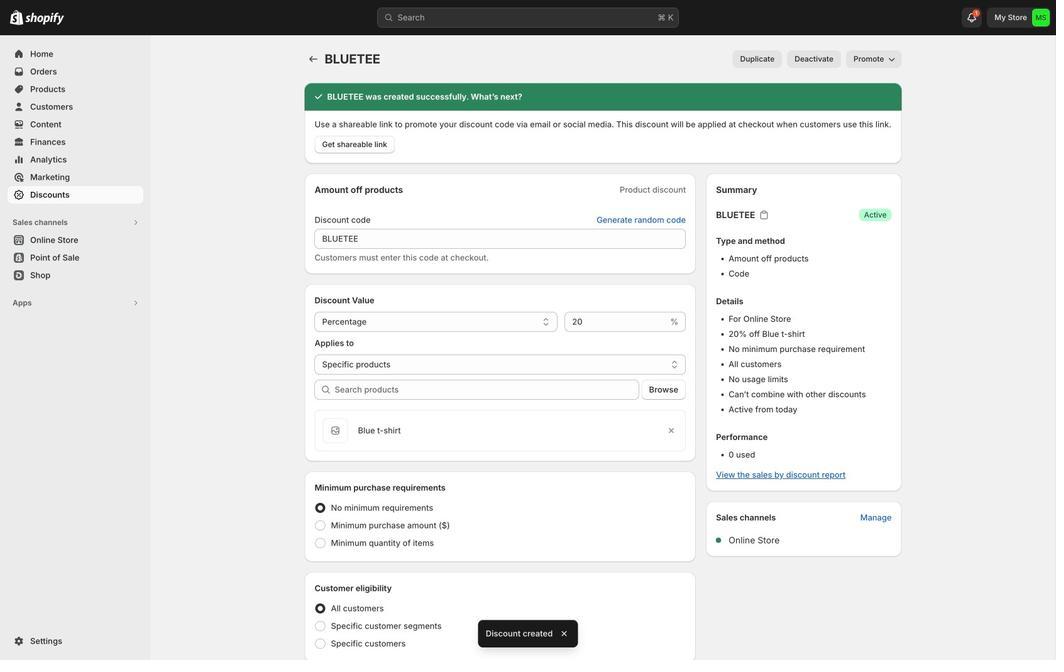 Task type: vqa. For each thing, say whether or not it's contained in the screenshot.
Sessions
no



Task type: describe. For each thing, give the bounding box(es) containing it.
1 horizontal spatial shopify image
[[25, 12, 64, 25]]



Task type: locate. For each thing, give the bounding box(es) containing it.
None text field
[[315, 229, 686, 249], [565, 312, 668, 332], [315, 229, 686, 249], [565, 312, 668, 332]]

Search products text field
[[335, 380, 639, 400]]

my store image
[[1032, 9, 1050, 26]]

0 horizontal spatial shopify image
[[10, 10, 23, 25]]

shopify image
[[10, 10, 23, 25], [25, 12, 64, 25]]



